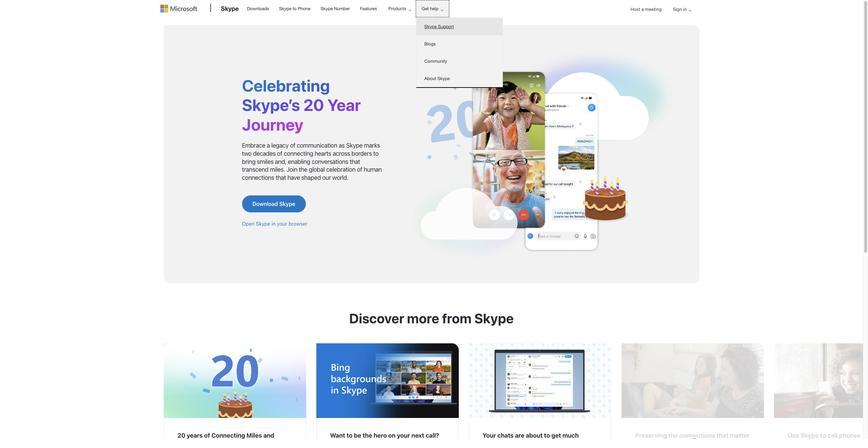 Task type: describe. For each thing, give the bounding box(es) containing it.
conversations
[[312, 158, 348, 165]]

community link
[[417, 53, 503, 70]]

host a meeting link
[[626, 1, 668, 18]]

browser
[[289, 221, 308, 227]]

celebration
[[326, 166, 356, 173]]

sign
[[673, 6, 682, 12]]

from
[[442, 310, 472, 326]]

open skype in your browser link
[[242, 221, 308, 227]]

smiles
[[257, 158, 274, 165]]

features link
[[357, 0, 380, 17]]

help
[[430, 6, 439, 11]]

more
[[407, 310, 440, 326]]

skype number
[[321, 6, 350, 11]]

enabling
[[288, 158, 310, 165]]

your
[[277, 221, 287, 227]]

shaped
[[302, 174, 321, 181]]

sign in link
[[668, 1, 695, 18]]

bring
[[242, 158, 256, 165]]

two
[[242, 150, 252, 157]]

as
[[339, 142, 345, 149]]

skype support
[[425, 24, 454, 29]]

about skype link
[[417, 70, 503, 87]]

decades
[[253, 150, 276, 157]]

year
[[328, 95, 361, 114]]

microsoft image
[[160, 5, 197, 13]]

support
[[438, 24, 454, 29]]

borders
[[352, 150, 372, 157]]

1 horizontal spatial of
[[290, 142, 296, 149]]

embrace a legacy of communication as skype marks two decades of connecting hearts across borders to bring smiles and, enabling conversations that transcend miles. join the global celebration of human connections that have shaped our world.
[[242, 142, 382, 181]]

host a meeting
[[631, 6, 662, 12]]

skype support link
[[417, 18, 503, 35]]

across
[[333, 150, 350, 157]]

meeting
[[646, 6, 662, 12]]

downloads link
[[244, 0, 272, 17]]

join
[[287, 166, 298, 173]]

global
[[309, 166, 325, 173]]

blogs
[[425, 41, 436, 46]]

host
[[631, 6, 641, 12]]

connecting
[[284, 150, 313, 157]]

about
[[425, 76, 437, 81]]

picture of skype light stage call in progress with bing backgrounds and text bing backgrounds in skype. image
[[316, 343, 459, 418]]

communication
[[297, 142, 337, 149]]

number
[[334, 6, 350, 11]]

products button
[[383, 0, 417, 17]]

skype to phone
[[279, 6, 311, 11]]

downloads
[[247, 6, 269, 11]]



Task type: vqa. For each thing, say whether or not it's contained in the screenshot.
the community "link"
yes



Task type: locate. For each thing, give the bounding box(es) containing it.
that down miles.
[[276, 174, 286, 181]]

in right sign
[[684, 6, 687, 12]]

skype inside embrace a legacy of communication as skype marks two decades of connecting hearts across borders to bring smiles and, enabling conversations that transcend miles. join the global celebration of human connections that have shaped our world.
[[346, 142, 363, 149]]

0 horizontal spatial of
[[277, 150, 283, 157]]

0 vertical spatial a
[[642, 6, 644, 12]]

2 vertical spatial of
[[357, 166, 362, 173]]

0 horizontal spatial in
[[272, 221, 276, 227]]

of down legacy
[[277, 150, 283, 157]]

1 vertical spatial of
[[277, 150, 283, 157]]

skype's
[[242, 95, 300, 114]]

download skype link
[[242, 196, 306, 213]]

a inside menu bar
[[642, 6, 644, 12]]

a inside embrace a legacy of communication as skype marks two decades of connecting hearts across borders to bring smiles and, enabling conversations that transcend miles. join the global celebration of human connections that have shaped our world.
[[267, 142, 270, 149]]

1 horizontal spatial in
[[684, 6, 687, 12]]

1 vertical spatial to
[[374, 150, 379, 157]]

human
[[364, 166, 382, 173]]

transcend
[[242, 166, 269, 173]]

picture of skype logo and cake celebrating 20 years of skype image
[[164, 343, 306, 418]]

0 horizontal spatial a
[[267, 142, 270, 149]]

1 horizontal spatial to
[[374, 150, 379, 157]]

in
[[684, 6, 687, 12], [272, 221, 276, 227]]

world.
[[333, 174, 349, 181]]

open skype in your browser
[[242, 221, 308, 227]]

0 vertical spatial of
[[290, 142, 296, 149]]

embrace
[[242, 142, 266, 149]]

0 vertical spatial that
[[350, 158, 360, 165]]

blogs link
[[417, 35, 503, 53]]

download skype
[[253, 201, 295, 207]]

in inside main content
[[272, 221, 276, 227]]

that down borders
[[350, 158, 360, 165]]

to
[[293, 6, 297, 11], [374, 150, 379, 157]]

journey
[[242, 115, 304, 134]]

have
[[288, 174, 300, 181]]

in left your
[[272, 221, 276, 227]]

a up decades
[[267, 142, 270, 149]]

celebrating skype's 20 year journey main content
[[0, 22, 869, 439]]

of left human in the top left of the page
[[357, 166, 362, 173]]

celebrating
[[242, 76, 330, 95]]

and,
[[275, 158, 287, 165]]

of
[[290, 142, 296, 149], [277, 150, 283, 157], [357, 166, 362, 173]]

sign in
[[673, 6, 687, 12]]

a
[[642, 6, 644, 12], [267, 142, 270, 149]]

1 horizontal spatial a
[[642, 6, 644, 12]]

1 vertical spatial that
[[276, 174, 286, 181]]

menu bar
[[160, 1, 703, 36]]

phone
[[298, 6, 311, 11]]

about skype
[[425, 76, 450, 81]]

celebrating skype's 20 year journey
[[242, 76, 361, 134]]

get help button
[[416, 0, 449, 17]]

miles.
[[270, 166, 285, 173]]

arrow down image
[[687, 6, 695, 15]]

picture of skype modern message chat with side bar. image
[[469, 343, 612, 418]]

0 vertical spatial to
[[293, 6, 297, 11]]

features
[[360, 6, 377, 11]]

the
[[299, 166, 308, 173]]

download
[[253, 201, 278, 207]]

to left phone
[[293, 6, 297, 11]]

a right host in the right of the page
[[642, 6, 644, 12]]

skype to phone link
[[276, 0, 314, 17]]

discover
[[349, 310, 405, 326]]

20
[[304, 95, 324, 114]]

skype
[[221, 5, 239, 12], [279, 6, 292, 11], [321, 6, 333, 11], [425, 24, 437, 29], [438, 76, 450, 81], [346, 142, 363, 149], [279, 201, 295, 207], [256, 221, 270, 227], [475, 310, 514, 326]]

products
[[389, 6, 406, 11]]

to inside embrace a legacy of communication as skype marks two decades of connecting hearts across borders to bring smiles and, enabling conversations that transcend miles. join the global celebration of human connections that have shaped our world.
[[374, 150, 379, 157]]

get help
[[422, 6, 439, 11]]

0 horizontal spatial that
[[276, 174, 286, 181]]

skype number link
[[318, 0, 353, 17]]

that
[[350, 158, 360, 165], [276, 174, 286, 181]]

a for host
[[642, 6, 644, 12]]

great video calling with skype image
[[405, 45, 679, 262]]

of up connecting at the left of the page
[[290, 142, 296, 149]]

to down "marks"
[[374, 150, 379, 157]]

0 horizontal spatial to
[[293, 6, 297, 11]]

1 horizontal spatial that
[[350, 158, 360, 165]]

discover more from skype
[[349, 310, 514, 326]]

legacy
[[272, 142, 289, 149]]

2 horizontal spatial of
[[357, 166, 362, 173]]

our
[[322, 174, 331, 181]]

1 vertical spatial a
[[267, 142, 270, 149]]

1 vertical spatial in
[[272, 221, 276, 227]]

skype link
[[218, 0, 242, 19]]

get
[[422, 6, 429, 11]]

a for embrace
[[267, 142, 270, 149]]

hearts
[[315, 150, 331, 157]]

marks
[[364, 142, 380, 149]]

community
[[425, 59, 447, 64]]

0 vertical spatial in
[[684, 6, 687, 12]]

menu bar containing host a meeting
[[160, 1, 703, 36]]

open
[[242, 221, 255, 227]]

connections
[[242, 174, 274, 181]]



